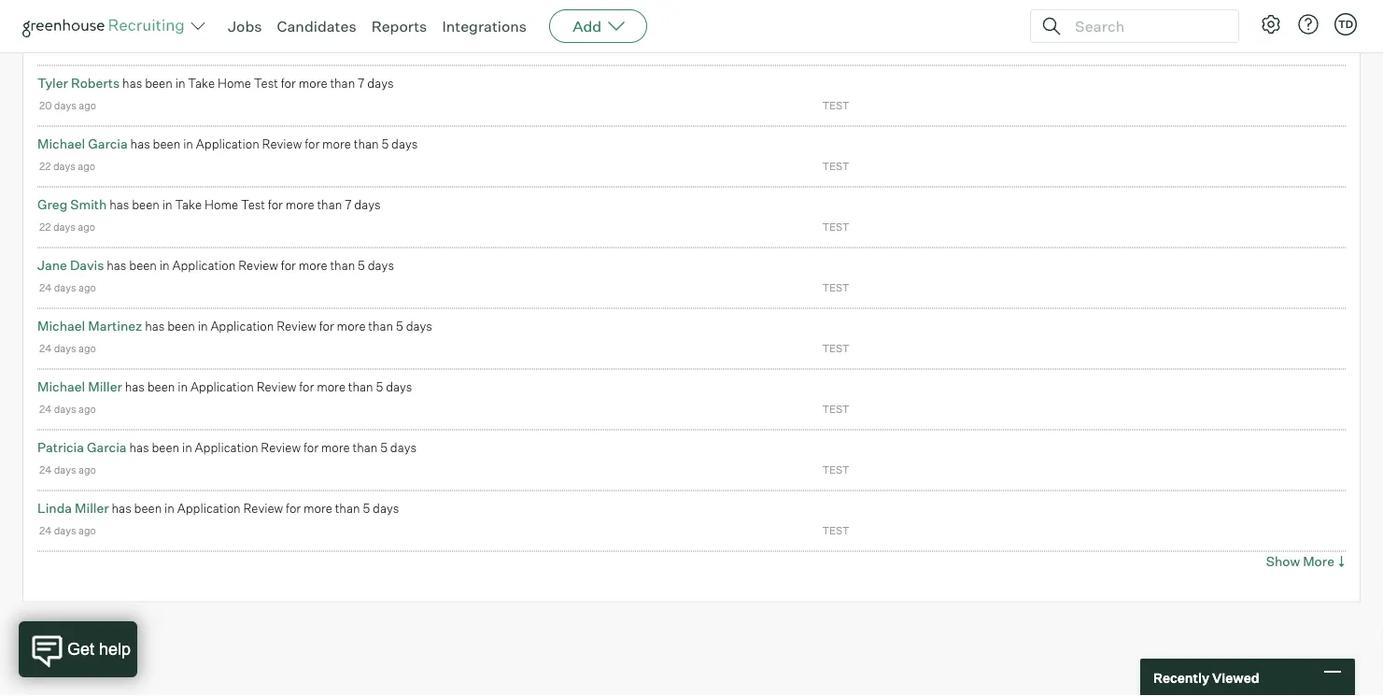 Task type: locate. For each thing, give the bounding box(es) containing it.
miller
[[88, 379, 122, 395], [75, 500, 109, 516]]

has right roberts
[[123, 76, 142, 91]]

days down 'greg smith has been in take home test for more than 7 days test'
[[368, 258, 394, 273]]

24 down jane
[[39, 281, 52, 294]]

been inside linda miller has been in application review for more than 5 days test
[[134, 501, 162, 516]]

22 days ago
[[39, 160, 95, 173], [39, 221, 95, 233]]

0 vertical spatial test
[[254, 76, 278, 91]]

for inside patricia garcia has been in application review for more than 5 days test
[[304, 440, 319, 455]]

24 days ago for patricia garcia
[[39, 464, 96, 476]]

24 days ago for linda miller
[[39, 524, 96, 537]]

test inside michael martinez has been in application review for more than 5 days test
[[823, 342, 850, 355]]

5 for jane davis
[[358, 258, 365, 273]]

than inside michael miller has been in application review for more than 5 days test
[[348, 380, 373, 395]]

review inside michael miller has been in application review for more than 5 days test
[[257, 380, 297, 395]]

take
[[188, 76, 215, 91], [175, 197, 202, 212]]

2 24 days ago from the top
[[39, 342, 96, 355]]

than for jane davis
[[330, 258, 355, 273]]

in inside linda miller has been in application review for more than 5 days test
[[165, 501, 175, 516]]

been right the 'linda miller' 'link'
[[134, 501, 162, 516]]

24 days ago down the michael miller link
[[39, 403, 96, 416]]

test inside michael miller has been in application review for more than 5 days test
[[823, 403, 850, 416]]

greenhouse recruiting image
[[22, 15, 191, 37]]

more for linda miller
[[304, 501, 333, 516]]

in inside alisha green has been in reference check for more than 10 days
[[171, 15, 181, 30]]

24 days ago for michael martinez
[[39, 342, 96, 355]]

miller for michael miller
[[88, 379, 122, 395]]

days down 'michael garcia has been in application review for more than 5 days test'
[[354, 197, 381, 212]]

home inside tyler roberts has been in take home test for more than 7 days test
[[218, 76, 251, 91]]

days down reports link
[[367, 76, 394, 91]]

michael martinez link
[[37, 318, 142, 334]]

in inside michael miller has been in application review for more than 5 days test
[[178, 380, 188, 395]]

in inside michael martinez has been in application review for more than 5 days test
[[198, 319, 208, 334]]

2 22 days ago from the top
[[39, 221, 95, 233]]

24 days ago down patricia
[[39, 464, 96, 476]]

michael inside michael miller has been in application review for more than 5 days test
[[37, 379, 85, 395]]

than inside linda miller has been in application review for more than 5 days test
[[335, 501, 360, 516]]

application inside michael martinez has been in application review for more than 5 days test
[[211, 319, 274, 334]]

0 vertical spatial miller
[[88, 379, 122, 395]]

days down tyler roberts has been in take home test for more than 7 days test
[[392, 137, 418, 152]]

test for patricia garcia
[[823, 464, 850, 476]]

been inside michael miller has been in application review for more than 5 days test
[[147, 380, 175, 395]]

has inside 'greg smith has been in take home test for more than 7 days test'
[[109, 197, 129, 212]]

3 test from the top
[[823, 221, 850, 233]]

garcia
[[88, 136, 128, 152], [87, 439, 127, 456]]

ago down the 'linda miller' 'link'
[[79, 524, 96, 537]]

test inside patricia garcia has been in application review for more than 5 days test
[[823, 464, 850, 476]]

in for michael martinez
[[198, 319, 208, 334]]

application for jane davis
[[172, 258, 236, 273]]

5 inside michael martinez has been in application review for more than 5 days test
[[396, 319, 403, 334]]

in
[[171, 15, 181, 30], [175, 76, 185, 91], [183, 137, 193, 152], [162, 197, 172, 212], [160, 258, 170, 273], [198, 319, 208, 334], [178, 380, 188, 395], [182, 440, 192, 455], [165, 501, 175, 516]]

in inside 'greg smith has been in take home test for more than 7 days test'
[[162, 197, 172, 212]]

5 inside patricia garcia has been in application review for more than 5 days test
[[381, 440, 388, 455]]

days down michael martinez has been in application review for more than 5 days test
[[386, 380, 412, 395]]

5 inside linda miller has been in application review for more than 5 days test
[[363, 501, 370, 516]]

for for patricia garcia
[[304, 440, 319, 455]]

more inside michael martinez has been in application review for more than 5 days test
[[337, 319, 366, 334]]

has inside 'michael garcia has been in application review for more than 5 days test'
[[130, 137, 150, 152]]

been right roberts
[[145, 76, 173, 91]]

for for michael martinez
[[319, 319, 334, 334]]

in inside jane davis has been in application review for more than 5 days test
[[160, 258, 170, 273]]

7 inside 'greg smith has been in take home test for more than 7 days test'
[[345, 197, 352, 212]]

application inside michael miller has been in application review for more than 5 days test
[[191, 380, 254, 395]]

has for jane davis
[[107, 258, 127, 273]]

24 days ago for michael miller
[[39, 403, 96, 416]]

24 days ago down jane davis link
[[39, 281, 96, 294]]

1 vertical spatial home
[[205, 197, 238, 212]]

been inside 'michael garcia has been in application review for more than 5 days test'
[[153, 137, 181, 152]]

days down michael martinez link
[[54, 342, 76, 355]]

in inside 'michael garcia has been in application review for more than 5 days test'
[[183, 137, 193, 152]]

more for michael miller
[[317, 380, 346, 395]]

24 down the michael miller link
[[39, 403, 52, 416]]

20 days ago
[[39, 99, 96, 112]]

been inside jane davis has been in application review for more than 5 days test
[[129, 258, 157, 273]]

test for michael garcia
[[823, 160, 850, 173]]

has right michael garcia link
[[130, 137, 150, 152]]

test for smith
[[241, 197, 265, 212]]

test inside linda miller has been in application review for more than 5 days test
[[823, 524, 850, 537]]

application for michael martinez
[[211, 319, 274, 334]]

24 days ago down the 'linda miller' 'link'
[[39, 524, 96, 537]]

for inside jane davis has been in application review for more than 5 days test
[[281, 258, 296, 273]]

tyler roberts has been in take home test for more than 7 days test
[[37, 75, 850, 112]]

1 horizontal spatial 7
[[358, 76, 365, 91]]

recently
[[1154, 669, 1210, 686]]

been right smith
[[132, 197, 160, 212]]

2 michael from the top
[[37, 318, 85, 334]]

home
[[218, 76, 251, 91], [205, 197, 238, 212]]

michael
[[37, 136, 85, 152], [37, 318, 85, 334], [37, 379, 85, 395]]

integrations
[[442, 17, 527, 36]]

1 michael from the top
[[37, 136, 85, 152]]

test inside 'michael garcia has been in application review for more than 5 days test'
[[823, 160, 850, 173]]

7
[[358, 76, 365, 91], [345, 197, 352, 212]]

jane davis link
[[37, 257, 104, 274]]

in for michael garcia
[[183, 137, 193, 152]]

garcia inside patricia garcia has been in application review for more than 5 days test
[[87, 439, 127, 456]]

ago down michael garcia link
[[78, 160, 95, 173]]

greg smith link
[[37, 196, 107, 213]]

2 24 from the top
[[39, 342, 52, 355]]

22 days ago for greg
[[39, 221, 95, 233]]

been for patricia garcia
[[152, 440, 179, 455]]

22 days ago down michael garcia link
[[39, 160, 95, 173]]

has
[[118, 15, 138, 30], [123, 76, 142, 91], [130, 137, 150, 152], [109, 197, 129, 212], [107, 258, 127, 273], [145, 319, 165, 334], [125, 380, 145, 395], [129, 440, 149, 455], [112, 501, 131, 516]]

days down 'greg smith' link
[[53, 221, 76, 233]]

been for greg smith
[[132, 197, 160, 212]]

days inside tyler roberts has been in take home test for more than 7 days test
[[367, 76, 394, 91]]

2 22 from the top
[[39, 221, 51, 233]]

has inside michael miller has been in application review for more than 5 days test
[[125, 380, 145, 395]]

review inside michael martinez has been in application review for more than 5 days test
[[277, 319, 317, 334]]

22 up greg
[[39, 160, 51, 173]]

more inside alisha green has been in reference check for more than 10 days
[[298, 15, 327, 30]]

been for alisha green
[[140, 15, 168, 30]]

ago down the michael miller link
[[79, 403, 96, 416]]

patricia garcia has been in application review for more than 5 days test
[[37, 439, 850, 476]]

days down jane davis link
[[54, 281, 76, 294]]

0 horizontal spatial 7
[[345, 197, 352, 212]]

ago for linda miller
[[79, 524, 96, 537]]

test for michael martinez
[[823, 342, 850, 355]]

michael for michael miller
[[37, 379, 85, 395]]

in for greg smith
[[162, 197, 172, 212]]

jobs link
[[228, 17, 262, 36]]

has for alisha green
[[118, 15, 138, 30]]

linda miller link
[[37, 500, 109, 516]]

1 vertical spatial test
[[241, 197, 265, 212]]

miller inside linda miller has been in application review for more than 5 days test
[[75, 500, 109, 516]]

5
[[382, 137, 389, 152], [358, 258, 365, 273], [396, 319, 403, 334], [376, 380, 383, 395], [381, 440, 388, 455], [363, 501, 370, 516]]

24 down patricia
[[39, 464, 52, 476]]

take inside 'greg smith has been in take home test for more than 7 days test'
[[175, 197, 202, 212]]

been inside patricia garcia has been in application review for more than 5 days test
[[152, 440, 179, 455]]

has right smith
[[109, 197, 129, 212]]

5 for linda miller
[[363, 501, 370, 516]]

than inside michael martinez has been in application review for more than 5 days test
[[368, 319, 394, 334]]

review for michael miller
[[257, 380, 297, 395]]

been
[[140, 15, 168, 30], [145, 76, 173, 91], [153, 137, 181, 152], [132, 197, 160, 212], [129, 258, 157, 273], [167, 319, 195, 334], [147, 380, 175, 395], [152, 440, 179, 455], [134, 501, 162, 516]]

has inside michael martinez has been in application review for more than 5 days test
[[145, 319, 165, 334]]

has right martinez
[[145, 319, 165, 334]]

5 24 days ago from the top
[[39, 524, 96, 537]]

4 24 from the top
[[39, 464, 52, 476]]

than inside jane davis has been in application review for more than 5 days test
[[330, 258, 355, 273]]

test inside tyler roberts has been in take home test for more than 7 days test
[[254, 76, 278, 91]]

than inside alisha green has been in reference check for more than 10 days
[[329, 15, 354, 30]]

home inside 'greg smith has been in take home test for more than 7 days test'
[[205, 197, 238, 212]]

review inside 'michael garcia has been in application review for more than 5 days test'
[[262, 137, 302, 152]]

for inside michael martinez has been in application review for more than 5 days test
[[319, 319, 334, 334]]

3 24 days ago from the top
[[39, 403, 96, 416]]

add button
[[550, 9, 648, 43]]

been inside 'greg smith has been in take home test for more than 7 days test'
[[132, 197, 160, 212]]

24 down michael martinez link
[[39, 342, 52, 355]]

ago down michael martinez link
[[79, 342, 96, 355]]

has right the michael miller link
[[125, 380, 145, 395]]

been right michael garcia link
[[153, 137, 181, 152]]

more inside patricia garcia has been in application review for more than 5 days test
[[321, 440, 350, 455]]

michael for michael martinez
[[37, 318, 85, 334]]

has for greg smith
[[109, 197, 129, 212]]

5 for michael martinez
[[396, 319, 403, 334]]

test inside 'greg smith has been in take home test for more than 7 days test'
[[241, 197, 265, 212]]

in inside tyler roberts has been in take home test for more than 7 days test
[[175, 76, 185, 91]]

2 vertical spatial michael
[[37, 379, 85, 395]]

1 vertical spatial take
[[175, 197, 202, 212]]

michael left martinez
[[37, 318, 85, 334]]

has for tyler roberts
[[123, 76, 142, 91]]

has right the 'linda miller' 'link'
[[112, 501, 131, 516]]

been right the michael miller link
[[147, 380, 175, 395]]

been for michael miller
[[147, 380, 175, 395]]

reports
[[372, 17, 427, 36]]

has right the patricia garcia link
[[129, 440, 149, 455]]

td button
[[1332, 9, 1361, 39]]

days inside 'michael garcia has been in application review for more than 5 days test'
[[392, 137, 418, 152]]

has right davis
[[107, 258, 127, 273]]

24 days ago down michael martinez link
[[39, 342, 96, 355]]

24 for linda miller
[[39, 524, 52, 537]]

0 vertical spatial home
[[218, 76, 251, 91]]

more inside jane davis has been in application review for more than 5 days test
[[299, 258, 328, 273]]

1 22 days ago from the top
[[39, 160, 95, 173]]

1 vertical spatial garcia
[[87, 439, 127, 456]]

than inside 'greg smith has been in take home test for more than 7 days test'
[[317, 197, 342, 212]]

been inside michael martinez has been in application review for more than 5 days test
[[167, 319, 195, 334]]

application for patricia garcia
[[195, 440, 258, 455]]

0 vertical spatial 22 days ago
[[39, 160, 95, 173]]

more inside michael miller has been in application review for more than 5 days test
[[317, 380, 346, 395]]

michael miller has been in application review for more than 5 days test
[[37, 379, 850, 416]]

7 inside tyler roberts has been in take home test for more than 7 days test
[[358, 76, 365, 91]]

been inside tyler roberts has been in take home test for more than 7 days test
[[145, 76, 173, 91]]

more inside linda miller has been in application review for more than 5 days test
[[304, 501, 333, 516]]

has inside patricia garcia has been in application review for more than 5 days test
[[129, 440, 149, 455]]

days down michael garcia link
[[53, 160, 76, 173]]

for inside michael miller has been in application review for more than 5 days test
[[299, 380, 314, 395]]

than inside 'michael garcia has been in application review for more than 5 days test'
[[354, 137, 379, 152]]

garcia inside 'michael garcia has been in application review for more than 5 days test'
[[88, 136, 128, 152]]

test for jane davis
[[823, 281, 850, 294]]

viewed
[[1213, 669, 1260, 686]]

1 24 from the top
[[39, 281, 52, 294]]

garcia down 20 days ago
[[88, 136, 128, 152]]

ago
[[79, 99, 96, 112], [78, 160, 95, 173], [78, 221, 95, 233], [79, 281, 96, 294], [79, 342, 96, 355], [79, 403, 96, 416], [79, 464, 96, 476], [79, 524, 96, 537]]

miller down martinez
[[88, 379, 122, 395]]

1 vertical spatial 7
[[345, 197, 352, 212]]

22 down greg
[[39, 221, 51, 233]]

review inside jane davis has been in application review for more than 5 days test
[[239, 258, 278, 273]]

1 24 days ago from the top
[[39, 281, 96, 294]]

more inside 'michael garcia has been in application review for more than 5 days test'
[[322, 137, 351, 152]]

0 vertical spatial 7
[[358, 76, 365, 91]]

for inside linda miller has been in application review for more than 5 days test
[[286, 501, 301, 516]]

5 test from the top
[[823, 342, 850, 355]]

garcia for patricia garcia
[[87, 439, 127, 456]]

ago for tyler roberts
[[79, 99, 96, 112]]

24 days ago
[[39, 281, 96, 294], [39, 342, 96, 355], [39, 403, 96, 416], [39, 464, 96, 476], [39, 524, 96, 537]]

garcia right patricia
[[87, 439, 127, 456]]

tyler
[[37, 75, 68, 91]]

than for alisha green
[[329, 15, 354, 30]]

review for patricia garcia
[[261, 440, 301, 455]]

Search text field
[[1071, 13, 1222, 40]]

has right green
[[118, 15, 138, 30]]

24 down 'linda'
[[39, 524, 52, 537]]

more for patricia garcia
[[321, 440, 350, 455]]

for
[[280, 15, 295, 30], [281, 76, 296, 91], [305, 137, 320, 152], [268, 197, 283, 212], [281, 258, 296, 273], [319, 319, 334, 334], [299, 380, 314, 395], [304, 440, 319, 455], [286, 501, 301, 516]]

show
[[1267, 553, 1301, 570]]

has inside linda miller has been in application review for more than 5 days test
[[112, 501, 131, 516]]

1 test from the top
[[823, 99, 850, 112]]

days down the michael miller link
[[54, 403, 76, 416]]

test inside jane davis has been in application review for more than 5 days test
[[823, 281, 850, 294]]

1 vertical spatial 22
[[39, 221, 51, 233]]

application inside patricia garcia has been in application review for more than 5 days test
[[195, 440, 258, 455]]

8 test from the top
[[823, 524, 850, 537]]

alisha green has been in reference check for more than 10 days
[[37, 14, 398, 31]]

application
[[196, 137, 260, 152], [172, 258, 236, 273], [211, 319, 274, 334], [191, 380, 254, 395], [195, 440, 258, 455], [177, 501, 241, 516]]

test for linda miller
[[823, 524, 850, 537]]

days down michael miller has been in application review for more than 5 days test
[[390, 440, 417, 455]]

4 24 days ago from the top
[[39, 464, 96, 476]]

has inside tyler roberts has been in take home test for more than 7 days test
[[123, 76, 142, 91]]

days down jane davis has been in application review for more than 5 days test
[[406, 319, 433, 334]]

1 vertical spatial miller
[[75, 500, 109, 516]]

for inside alisha green has been in reference check for more than 10 days
[[280, 15, 295, 30]]

tyler roberts link
[[37, 75, 120, 91]]

for for jane davis
[[281, 258, 296, 273]]

integrations link
[[442, 17, 527, 36]]

in inside patricia garcia has been in application review for more than 5 days test
[[182, 440, 192, 455]]

ago for michael garcia
[[78, 160, 95, 173]]

been inside alisha green has been in reference check for more than 10 days
[[140, 15, 168, 30]]

application inside linda miller has been in application review for more than 5 days test
[[177, 501, 241, 516]]

1 22 from the top
[[39, 160, 51, 173]]

than
[[329, 15, 354, 30], [330, 76, 355, 91], [354, 137, 379, 152], [317, 197, 342, 212], [330, 258, 355, 273], [368, 319, 394, 334], [348, 380, 373, 395], [353, 440, 378, 455], [335, 501, 360, 516]]

ago down roberts
[[79, 99, 96, 112]]

0 vertical spatial michael
[[37, 136, 85, 152]]

3 michael from the top
[[37, 379, 85, 395]]

than for linda miller
[[335, 501, 360, 516]]

5 24 from the top
[[39, 524, 52, 537]]

than for michael miller
[[348, 380, 373, 395]]

michael inside michael martinez has been in application review for more than 5 days test
[[37, 318, 85, 334]]

in for patricia garcia
[[182, 440, 192, 455]]

application inside jane davis has been in application review for more than 5 days test
[[172, 258, 236, 273]]

than for michael martinez
[[368, 319, 394, 334]]

5 inside 'michael garcia has been in application review for more than 5 days test'
[[382, 137, 389, 152]]

jane
[[37, 257, 67, 274]]

has for michael miller
[[125, 380, 145, 395]]

for inside 'michael garcia has been in application review for more than 5 days test'
[[305, 137, 320, 152]]

ago down smith
[[78, 221, 95, 233]]

22
[[39, 160, 51, 173], [39, 221, 51, 233]]

days right 20 on the left top of the page
[[54, 99, 76, 112]]

more
[[298, 15, 327, 30], [299, 76, 328, 91], [322, 137, 351, 152], [286, 197, 315, 212], [299, 258, 328, 273], [337, 319, 366, 334], [317, 380, 346, 395], [321, 440, 350, 455], [304, 501, 333, 516]]

review inside patricia garcia has been in application review for more than 5 days test
[[261, 440, 301, 455]]

than for michael garcia
[[354, 137, 379, 152]]

days right "10"
[[372, 15, 398, 30]]

0 vertical spatial garcia
[[88, 136, 128, 152]]

ago for jane davis
[[79, 281, 96, 294]]

take inside tyler roberts has been in take home test for more than 7 days test
[[188, 76, 215, 91]]

22 days ago down 'greg smith' link
[[39, 221, 95, 233]]

0 vertical spatial 22
[[39, 160, 51, 173]]

5 for michael miller
[[376, 380, 383, 395]]

3 24 from the top
[[39, 403, 52, 416]]

review for jane davis
[[239, 258, 278, 273]]

more for alisha green
[[298, 15, 327, 30]]

review inside linda miller has been in application review for more than 5 days test
[[243, 501, 283, 516]]

than inside patricia garcia has been in application review for more than 5 days test
[[353, 440, 378, 455]]

1 vertical spatial 22 days ago
[[39, 221, 95, 233]]

been for michael garcia
[[153, 137, 181, 152]]

has inside alisha green has been in reference check for more than 10 days
[[118, 15, 138, 30]]

ago down the patricia garcia link
[[79, 464, 96, 476]]

test
[[254, 76, 278, 91], [241, 197, 265, 212]]

application inside 'michael garcia has been in application review for more than 5 days test'
[[196, 137, 260, 152]]

5 for patricia garcia
[[381, 440, 388, 455]]

2 test from the top
[[823, 160, 850, 173]]

michael inside 'michael garcia has been in application review for more than 5 days test'
[[37, 136, 85, 152]]

has inside jane davis has been in application review for more than 5 days test
[[107, 258, 127, 273]]

4 test from the top
[[823, 281, 850, 294]]

michael down 20 days ago
[[37, 136, 85, 152]]

review
[[262, 137, 302, 152], [239, 258, 278, 273], [277, 319, 317, 334], [257, 380, 297, 395], [261, 440, 301, 455], [243, 501, 283, 516]]

24
[[39, 281, 52, 294], [39, 342, 52, 355], [39, 403, 52, 416], [39, 464, 52, 476], [39, 524, 52, 537]]

0 vertical spatial take
[[188, 76, 215, 91]]

miller inside michael miller has been in application review for more than 5 days test
[[88, 379, 122, 395]]

test
[[823, 99, 850, 112], [823, 160, 850, 173], [823, 221, 850, 233], [823, 281, 850, 294], [823, 342, 850, 355], [823, 403, 850, 416], [823, 464, 850, 476], [823, 524, 850, 537]]

miller right 'linda'
[[75, 500, 109, 516]]

test for roberts
[[254, 76, 278, 91]]

6 test from the top
[[823, 403, 850, 416]]

michael up patricia
[[37, 379, 85, 395]]

5 inside jane davis has been in application review for more than 5 days test
[[358, 258, 365, 273]]

been right the patricia garcia link
[[152, 440, 179, 455]]

days down the 'linda miller' 'link'
[[54, 524, 76, 537]]

been right davis
[[129, 258, 157, 273]]

days
[[372, 15, 398, 30], [367, 76, 394, 91], [54, 99, 76, 112], [392, 137, 418, 152], [53, 160, 76, 173], [354, 197, 381, 212], [53, 221, 76, 233], [368, 258, 394, 273], [54, 281, 76, 294], [406, 319, 433, 334], [54, 342, 76, 355], [386, 380, 412, 395], [54, 403, 76, 416], [390, 440, 417, 455], [54, 464, 76, 476], [373, 501, 399, 516], [54, 524, 76, 537]]

days down patricia
[[54, 464, 76, 476]]

5 for michael garcia
[[382, 137, 389, 152]]

more for michael garcia
[[322, 137, 351, 152]]

1 vertical spatial michael
[[37, 318, 85, 334]]

days down patricia garcia has been in application review for more than 5 days test on the bottom of the page
[[373, 501, 399, 516]]

been left "reference"
[[140, 15, 168, 30]]

7 test from the top
[[823, 464, 850, 476]]

has for michael martinez
[[145, 319, 165, 334]]

ago down davis
[[79, 281, 96, 294]]

↓
[[1338, 553, 1347, 570]]

been right martinez
[[167, 319, 195, 334]]



Task type: vqa. For each thing, say whether or not it's contained in the screenshot.


Task type: describe. For each thing, give the bounding box(es) containing it.
michael for michael garcia
[[37, 136, 85, 152]]

has for patricia garcia
[[129, 440, 149, 455]]

alisha green link
[[37, 14, 115, 31]]

candidates
[[277, 17, 357, 36]]

application for michael garcia
[[196, 137, 260, 152]]

in for linda miller
[[165, 501, 175, 516]]

days inside 'greg smith has been in take home test for more than 7 days test'
[[354, 197, 381, 212]]

20
[[39, 99, 52, 112]]

configure image
[[1261, 13, 1283, 36]]

take for roberts
[[188, 76, 215, 91]]

application for michael miller
[[191, 380, 254, 395]]

ago for greg smith
[[78, 221, 95, 233]]

ago for patricia garcia
[[79, 464, 96, 476]]

has for linda miller
[[112, 501, 131, 516]]

in for jane davis
[[160, 258, 170, 273]]

in for tyler roberts
[[175, 76, 185, 91]]

been for tyler roberts
[[145, 76, 173, 91]]

roberts
[[71, 75, 120, 91]]

greg smith has been in take home test for more than 7 days test
[[37, 196, 850, 233]]

for for michael garcia
[[305, 137, 320, 152]]

22 for michael garcia
[[39, 160, 51, 173]]

greg
[[37, 196, 67, 213]]

home for greg smith
[[205, 197, 238, 212]]

michael garcia has been in application review for more than 5 days test
[[37, 136, 850, 173]]

show more ↓
[[1267, 553, 1347, 570]]

show more ↓ link
[[1267, 553, 1347, 570]]

green
[[78, 14, 115, 31]]

td
[[1339, 18, 1354, 30]]

linda
[[37, 500, 72, 516]]

in for alisha green
[[171, 15, 181, 30]]

more for michael martinez
[[337, 319, 366, 334]]

candidates link
[[277, 17, 357, 36]]

24 for michael miller
[[39, 403, 52, 416]]

review for michael martinez
[[277, 319, 317, 334]]

davis
[[70, 257, 104, 274]]

more inside tyler roberts has been in take home test for more than 7 days test
[[299, 76, 328, 91]]

been for jane davis
[[129, 258, 157, 273]]

for for linda miller
[[286, 501, 301, 516]]

days inside patricia garcia has been in application review for more than 5 days test
[[390, 440, 417, 455]]

home for tyler roberts
[[218, 76, 251, 91]]

review for linda miller
[[243, 501, 283, 516]]

td button
[[1335, 13, 1358, 36]]

test for michael miller
[[823, 403, 850, 416]]

22 for greg smith
[[39, 221, 51, 233]]

days inside jane davis has been in application review for more than 5 days test
[[368, 258, 394, 273]]

ago for michael miller
[[79, 403, 96, 416]]

than inside tyler roberts has been in take home test for more than 7 days test
[[330, 76, 355, 91]]

been for michael martinez
[[167, 319, 195, 334]]

jobs
[[228, 17, 262, 36]]

more
[[1304, 553, 1335, 570]]

patricia garcia link
[[37, 439, 127, 456]]

days inside michael miller has been in application review for more than 5 days test
[[386, 380, 412, 395]]

than for patricia garcia
[[353, 440, 378, 455]]

for for michael miller
[[299, 380, 314, 395]]

smith
[[70, 196, 107, 213]]

7 for greg smith
[[345, 197, 352, 212]]

linda miller has been in application review for more than 5 days test
[[37, 500, 850, 537]]

days inside michael martinez has been in application review for more than 5 days test
[[406, 319, 433, 334]]

application for linda miller
[[177, 501, 241, 516]]

been for linda miller
[[134, 501, 162, 516]]

has for michael garcia
[[130, 137, 150, 152]]

test inside tyler roberts has been in take home test for more than 7 days test
[[823, 99, 850, 112]]

for inside 'greg smith has been in take home test for more than 7 days test'
[[268, 197, 283, 212]]

take for smith
[[175, 197, 202, 212]]

more inside 'greg smith has been in take home test for more than 7 days test'
[[286, 197, 315, 212]]

10
[[357, 15, 369, 30]]

martinez
[[88, 318, 142, 334]]

for for alisha green
[[280, 15, 295, 30]]

24 for jane davis
[[39, 281, 52, 294]]

patricia
[[37, 439, 84, 456]]

ago for michael martinez
[[79, 342, 96, 355]]

days inside alisha green has been in reference check for more than 10 days
[[372, 15, 398, 30]]

24 for michael martinez
[[39, 342, 52, 355]]

michael garcia link
[[37, 136, 128, 152]]

jane davis has been in application review for more than 5 days test
[[37, 257, 850, 294]]

test inside 'greg smith has been in take home test for more than 7 days test'
[[823, 221, 850, 233]]

24 for patricia garcia
[[39, 464, 52, 476]]

garcia for michael garcia
[[88, 136, 128, 152]]

in for michael miller
[[178, 380, 188, 395]]

michael miller link
[[37, 379, 122, 395]]

check
[[243, 15, 277, 30]]

24 days ago for jane davis
[[39, 281, 96, 294]]

7 for tyler roberts
[[358, 76, 365, 91]]

recently viewed
[[1154, 669, 1260, 686]]

reports link
[[372, 17, 427, 36]]

review for michael garcia
[[262, 137, 302, 152]]

22 days ago for michael
[[39, 160, 95, 173]]

days inside linda miller has been in application review for more than 5 days test
[[373, 501, 399, 516]]

michael martinez has been in application review for more than 5 days test
[[37, 318, 850, 355]]

reference
[[184, 15, 240, 30]]

for inside tyler roberts has been in take home test for more than 7 days test
[[281, 76, 296, 91]]

add
[[573, 17, 602, 36]]

alisha
[[37, 14, 75, 31]]

miller for linda miller
[[75, 500, 109, 516]]

more for jane davis
[[299, 258, 328, 273]]



